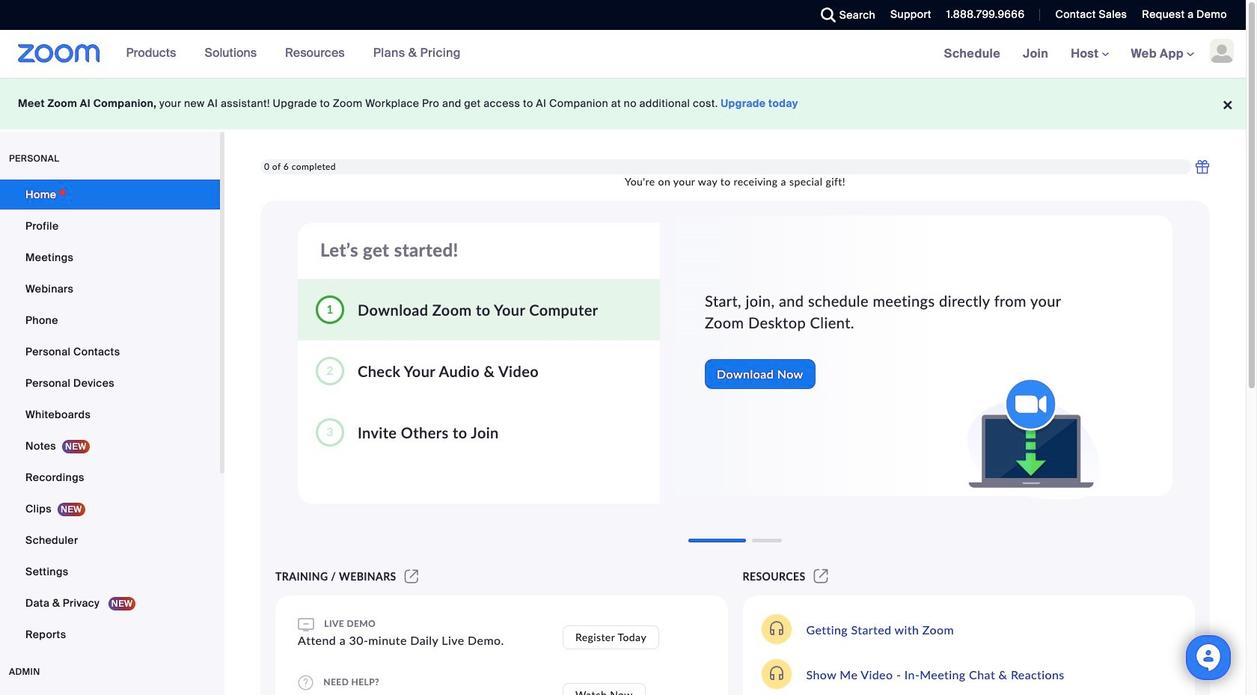 Task type: locate. For each thing, give the bounding box(es) containing it.
footer
[[0, 78, 1246, 129]]

product information navigation
[[115, 30, 472, 78]]

meetings navigation
[[933, 30, 1246, 79]]

personal menu menu
[[0, 180, 220, 651]]

window new image
[[812, 570, 831, 583]]

window new image
[[402, 570, 421, 583]]

banner
[[0, 30, 1246, 79]]

menu item
[[0, 693, 220, 695]]



Task type: describe. For each thing, give the bounding box(es) containing it.
profile picture image
[[1210, 39, 1234, 63]]

zoom logo image
[[18, 44, 100, 63]]



Task type: vqa. For each thing, say whether or not it's contained in the screenshot.
Close Image on the bottom of the page
no



